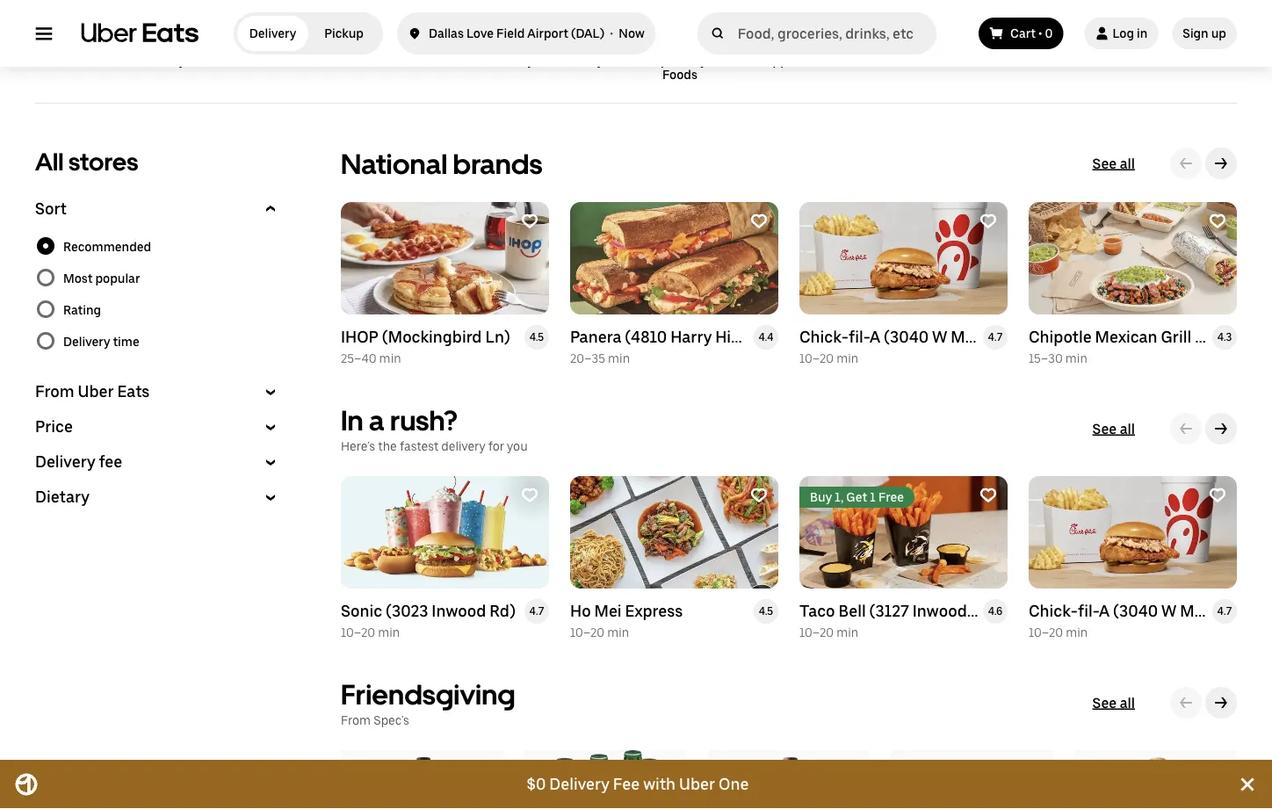 Task type: describe. For each thing, give the bounding box(es) containing it.
corona extra mexican lager beer (12 ct, 12 fl oz) image
[[892, 751, 1057, 809]]

pharmacy link
[[470, 0, 540, 68]]

see all for friendsgiving
[[1093, 695, 1136, 711]]

fast food link
[[301, 0, 371, 68]]

sort button
[[35, 199, 281, 220]]

delivery
[[441, 439, 486, 454]]

(dal)
[[571, 26, 605, 41]]

deals
[[62, 53, 94, 68]]

Pickup radio
[[309, 16, 380, 51]]

national brands
[[341, 147, 543, 180]]

Delivery radio
[[237, 16, 309, 51]]

recommended
[[63, 239, 151, 254]]

alcohol link
[[385, 0, 456, 68]]

sort
[[35, 200, 67, 218]]

rush?
[[390, 403, 458, 437]]

indian
[[1176, 53, 1213, 68]]

1 all from the top
[[1120, 155, 1136, 172]]

all stores
[[35, 147, 138, 176]]

next image for friendsgiving
[[1215, 696, 1229, 710]]

love
[[467, 26, 494, 41]]

log in
[[1113, 26, 1148, 41]]

all for friendsgiving
[[1120, 695, 1136, 711]]

see all for in a rush?
[[1093, 421, 1136, 437]]

from inside 'friendsgiving from spec's'
[[341, 713, 371, 728]]

price button
[[35, 417, 281, 438]]

best overall
[[1077, 53, 1144, 68]]

grocery link
[[127, 0, 198, 68]]

foods
[[663, 67, 698, 82]]

delivery for delivery
[[249, 26, 296, 41]]

dietary button
[[35, 487, 281, 508]]

heineken premium malt lager beer (6 ct , 12 fl oz) image
[[525, 751, 690, 809]]

for
[[488, 439, 504, 454]]

now
[[619, 26, 645, 41]]

previous image for in a rush?
[[1179, 422, 1194, 436]]

uber eats home image
[[81, 23, 199, 44]]

log in link
[[1085, 18, 1159, 49]]

log
[[1113, 26, 1135, 41]]

rating
[[63, 302, 101, 317]]

here's
[[341, 439, 375, 454]]

most popular
[[63, 271, 140, 286]]

in a rush? here's the fastest delivery for you
[[341, 403, 528, 454]]

line 39 pinot noir california red wine (750 ml) image
[[708, 751, 873, 809]]

fee
[[99, 453, 122, 472]]

retail link
[[906, 0, 977, 68]]

friendsgiving from spec's
[[341, 678, 516, 728]]

friendsgiving
[[341, 678, 516, 711]]

fast
[[308, 53, 333, 68]]

delivery fee button
[[35, 452, 281, 473]]

in
[[1137, 26, 1148, 41]]

from inside button
[[35, 382, 74, 401]]

brands
[[453, 147, 543, 180]]

pickup
[[324, 26, 364, 41]]

alcohol
[[399, 53, 442, 68]]

main navigation menu image
[[35, 25, 53, 42]]

2 • from the left
[[1039, 26, 1043, 41]]

1 see all link from the top
[[1093, 155, 1136, 172]]

1 see from the top
[[1093, 155, 1117, 172]]

baby
[[575, 53, 604, 68]]

electronics
[[993, 53, 1058, 68]]

decoy cabernet sauvignon red wine 2011 (750 ml) image
[[341, 751, 506, 809]]

uber inside button
[[78, 382, 114, 401]]

national
[[341, 147, 448, 180]]

delivery fee
[[35, 453, 122, 472]]

most
[[63, 271, 93, 286]]

stores
[[69, 147, 138, 176]]



Task type: vqa. For each thing, say whether or not it's contained in the screenshot.
SUBS button
no



Task type: locate. For each thing, give the bounding box(es) containing it.
see
[[1093, 155, 1117, 172], [1093, 421, 1117, 437], [1093, 695, 1117, 711]]

flowers
[[834, 53, 880, 68]]

pet supplies
[[736, 53, 808, 68]]

option group
[[35, 230, 281, 357]]

2 vertical spatial previous image
[[1179, 696, 1194, 710]]

• left now
[[610, 26, 614, 41]]

from up price
[[35, 382, 74, 401]]

baby link
[[554, 0, 624, 68]]

2 vertical spatial next image
[[1215, 696, 1229, 710]]

best
[[1077, 53, 1103, 68]]

0 vertical spatial previous image
[[1179, 156, 1194, 171]]

2 vertical spatial see all link
[[1093, 694, 1136, 712]]

sign up link
[[1173, 18, 1237, 49]]

delivery time
[[63, 334, 140, 349]]

0
[[1046, 26, 1053, 41]]

previous image
[[1179, 156, 1194, 171], [1179, 422, 1194, 436], [1179, 696, 1194, 710]]

specialty
[[653, 53, 707, 68]]

1 vertical spatial see all
[[1093, 421, 1136, 437]]

3 see from the top
[[1093, 695, 1117, 711]]

moët & chandon mini champagne wine (187 ml) image
[[1075, 751, 1240, 809]]

1 • from the left
[[610, 26, 614, 41]]

1 vertical spatial all
[[1120, 421, 1136, 437]]

see for friendsgiving
[[1093, 695, 1117, 711]]

3 see all from the top
[[1093, 695, 1136, 711]]

$0
[[527, 775, 546, 794], [527, 775, 546, 794]]

popular
[[95, 271, 140, 286]]

1 vertical spatial next image
[[1215, 422, 1229, 436]]

3 all from the top
[[1120, 695, 1136, 711]]

add to favorites image for see all link associated with in a rush?
[[521, 487, 539, 504]]

2 previous image from the top
[[1179, 422, 1194, 436]]

all for in a rush?
[[1120, 421, 1136, 437]]

supplies
[[758, 53, 808, 68]]

delivery inside option
[[249, 26, 296, 41]]

deliver to image
[[408, 23, 422, 44]]

from
[[35, 382, 74, 401], [341, 713, 371, 728]]

from uber eats
[[35, 382, 150, 401]]

all
[[35, 147, 64, 176]]

0 vertical spatial all
[[1120, 155, 1136, 172]]

• left 0
[[1039, 26, 1043, 41]]

$0 delivery fee with uber one
[[527, 775, 749, 794], [527, 775, 749, 794]]

0 vertical spatial from
[[35, 382, 74, 401]]

delivery inside button
[[35, 453, 95, 472]]

indian link
[[1159, 0, 1230, 68]]

you
[[507, 439, 528, 454]]

airport
[[528, 26, 569, 41]]

0 horizontal spatial from
[[35, 382, 74, 401]]

add to favorites image
[[751, 213, 768, 230], [980, 213, 998, 230], [1209, 213, 1227, 230], [751, 487, 768, 504], [980, 487, 998, 504]]

1 vertical spatial from
[[341, 713, 371, 728]]

price
[[35, 417, 73, 436]]

uber
[[78, 382, 114, 401], [679, 775, 716, 794], [679, 775, 716, 794]]

add to favorites image
[[521, 213, 539, 230], [521, 487, 539, 504], [1209, 487, 1227, 504]]

2 see all from the top
[[1093, 421, 1136, 437]]

see all link for friendsgiving
[[1093, 694, 1136, 712]]

see all
[[1093, 155, 1136, 172], [1093, 421, 1136, 437], [1093, 695, 1136, 711]]

retail
[[925, 53, 958, 68]]

deals link
[[43, 0, 113, 68]]

previous image for friendsgiving
[[1179, 696, 1194, 710]]

1 see all from the top
[[1093, 155, 1136, 172]]

2 vertical spatial all
[[1120, 695, 1136, 711]]

time
[[113, 334, 140, 349]]

Food, groceries, drinks, etc text field
[[738, 25, 930, 42]]

cart
[[1011, 26, 1036, 41]]

3 next image from the top
[[1215, 696, 1229, 710]]

see all link for in a rush?
[[1093, 420, 1136, 438]]

2 see all link from the top
[[1093, 420, 1136, 438]]

with
[[644, 775, 676, 794], [644, 775, 676, 794]]

1 horizontal spatial •
[[1039, 26, 1043, 41]]

delivery
[[249, 26, 296, 41], [63, 334, 110, 349], [35, 453, 95, 472], [550, 775, 610, 794], [550, 775, 610, 794]]

1 horizontal spatial from
[[341, 713, 371, 728]]

0 horizontal spatial •
[[610, 26, 614, 41]]

field
[[497, 26, 525, 41]]

2 vertical spatial see
[[1093, 695, 1117, 711]]

0 vertical spatial see all
[[1093, 155, 1136, 172]]

convenience link
[[212, 0, 287, 68]]

2 all from the top
[[1120, 421, 1136, 437]]

fastest
[[400, 439, 439, 454]]

3 see all link from the top
[[1093, 694, 1136, 712]]

2 see from the top
[[1093, 421, 1117, 437]]

specialty foods
[[653, 53, 707, 82]]

convenience
[[212, 53, 287, 68]]

0 vertical spatial see all link
[[1093, 155, 1136, 172]]

from left spec's at the bottom
[[341, 713, 371, 728]]

sign
[[1183, 26, 1209, 41]]

0 vertical spatial next image
[[1215, 156, 1229, 171]]

grocery
[[140, 53, 185, 68]]

pharmacy
[[476, 53, 534, 68]]

$0 delivery fee with uber one link
[[53, 760, 1223, 809], [53, 760, 1223, 809]]

delivery for delivery fee
[[35, 453, 95, 472]]

fee
[[613, 775, 640, 794], [613, 775, 640, 794]]

pet
[[736, 53, 755, 68]]

eats
[[117, 382, 150, 401]]

fast food
[[308, 53, 364, 68]]

specialty foods link
[[638, 0, 722, 82]]

1 previous image from the top
[[1179, 156, 1194, 171]]

sign up
[[1183, 26, 1227, 41]]

overall
[[1105, 53, 1144, 68]]

option group containing recommended
[[35, 230, 281, 357]]

electronics link
[[991, 0, 1061, 68]]

1 next image from the top
[[1215, 156, 1229, 171]]

2 next image from the top
[[1215, 422, 1229, 436]]

best overall link
[[1075, 0, 1145, 68]]

see for in a rush?
[[1093, 421, 1117, 437]]

3 previous image from the top
[[1179, 696, 1194, 710]]

2 vertical spatial see all
[[1093, 695, 1136, 711]]

dallas
[[429, 26, 464, 41]]

cart • 0
[[1011, 26, 1053, 41]]

one
[[719, 775, 749, 794], [719, 775, 749, 794]]

next image for in a rush?
[[1215, 422, 1229, 436]]

dallas love field airport (dal) • now
[[429, 26, 645, 41]]

the
[[378, 439, 397, 454]]

from uber eats button
[[35, 381, 281, 403]]

add to favorites image for first see all link from the top of the page
[[521, 213, 539, 230]]

up
[[1212, 26, 1227, 41]]

spec's
[[374, 713, 409, 728]]

a
[[369, 403, 385, 437]]

next image
[[1215, 156, 1229, 171], [1215, 422, 1229, 436], [1215, 696, 1229, 710]]

1 vertical spatial see
[[1093, 421, 1117, 437]]

1 vertical spatial see all link
[[1093, 420, 1136, 438]]

1 vertical spatial previous image
[[1179, 422, 1194, 436]]

food
[[335, 53, 364, 68]]

flowers link
[[822, 0, 892, 68]]

dietary
[[35, 488, 90, 507]]

see all link
[[1093, 155, 1136, 172], [1093, 420, 1136, 438], [1093, 694, 1136, 712]]

0 vertical spatial see
[[1093, 155, 1117, 172]]

in
[[341, 403, 364, 437]]

delivery for delivery time
[[63, 334, 110, 349]]

pet supplies link
[[736, 0, 808, 68]]

all
[[1120, 155, 1136, 172], [1120, 421, 1136, 437], [1120, 695, 1136, 711]]

•
[[610, 26, 614, 41], [1039, 26, 1043, 41]]



